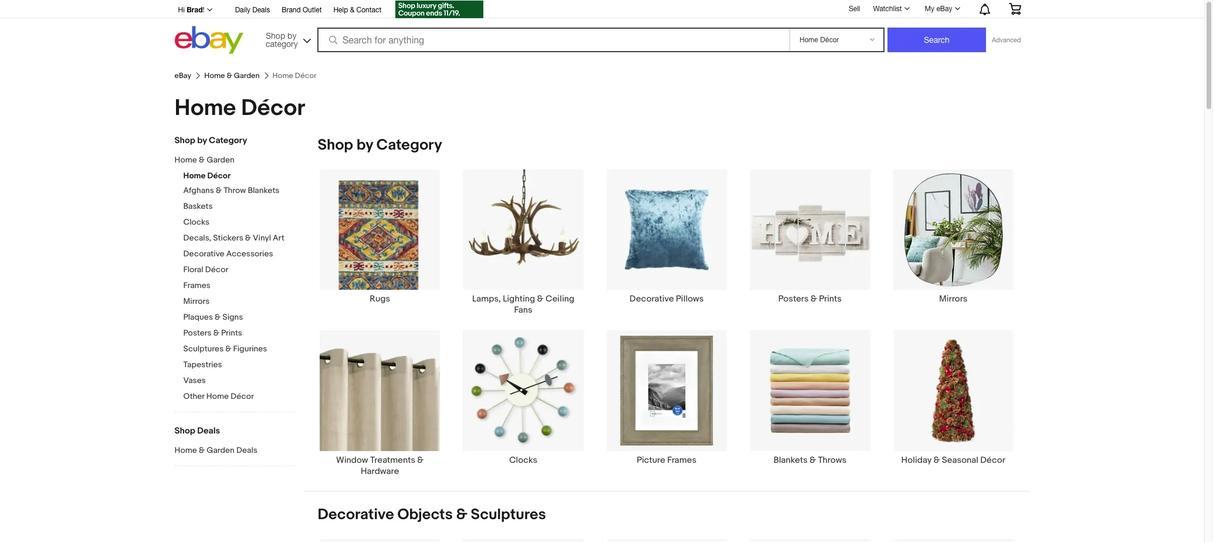 Task type: vqa. For each thing, say whether or not it's contained in the screenshot.
FANS
yes



Task type: locate. For each thing, give the bounding box(es) containing it.
0 vertical spatial deals
[[253, 6, 270, 14]]

garden for home & garden home décor afghans & throw blankets baskets clocks decals, stickers & vinyl art decorative accessories floral décor frames mirrors plaques & signs posters & prints sculptures & figurines tapestries vases other home décor
[[207, 155, 235, 165]]

0 vertical spatial blankets
[[248, 185, 280, 195]]

0 vertical spatial frames
[[183, 281, 211, 291]]

deals right daily
[[253, 6, 270, 14]]

decorative down the "decals," at the top left
[[183, 249, 225, 259]]

décor right floral
[[205, 265, 229, 275]]

category for objects
[[377, 136, 442, 154]]

0 horizontal spatial sculptures
[[183, 344, 224, 354]]

my ebay link
[[919, 2, 966, 16]]

lighting
[[503, 294, 535, 305]]

category
[[209, 135, 247, 146], [377, 136, 442, 154]]

0 vertical spatial clocks
[[183, 217, 210, 227]]

decorative left the pillows
[[630, 294, 674, 305]]

1 vertical spatial prints
[[221, 328, 242, 338]]

1 horizontal spatial category
[[377, 136, 442, 154]]

shop by category banner
[[172, 0, 1030, 57]]

deals up home & garden deals on the left of page
[[197, 426, 220, 437]]

& inside help & contact link
[[350, 6, 355, 14]]

0 horizontal spatial decorative
[[183, 249, 225, 259]]

help & contact
[[334, 6, 382, 14]]

blankets right throw
[[248, 185, 280, 195]]

mirrors
[[940, 294, 968, 305], [183, 296, 210, 306]]

0 vertical spatial posters
[[779, 294, 809, 305]]

clocks link
[[183, 217, 295, 228], [452, 330, 595, 477]]

home & garden link
[[204, 71, 260, 80], [175, 155, 286, 166]]

sell link
[[844, 4, 866, 13]]

holiday & seasonal décor link
[[882, 330, 1026, 477]]

1 horizontal spatial decorative
[[318, 506, 394, 524]]

tapestries
[[183, 360, 222, 370]]

picture frames
[[637, 455, 697, 466]]

décor right seasonal
[[981, 455, 1006, 466]]

0 horizontal spatial mirrors link
[[183, 296, 295, 308]]

décor
[[241, 95, 305, 122], [207, 171, 231, 181], [205, 265, 229, 275], [231, 392, 254, 402], [981, 455, 1006, 466]]

0 horizontal spatial clocks
[[183, 217, 210, 227]]

by for decorative objects & sculptures
[[357, 136, 373, 154]]

your shopping cart image
[[1009, 3, 1022, 15]]

1 horizontal spatial shop by category
[[318, 136, 442, 154]]

0 vertical spatial decorative
[[183, 249, 225, 259]]

ebay left home & garden
[[175, 71, 191, 80]]

deals for daily deals
[[253, 6, 270, 14]]

frames right picture at the right of the page
[[668, 455, 697, 466]]

by for shop deals
[[197, 135, 207, 146]]

1 vertical spatial home & garden link
[[175, 155, 286, 166]]

plaques
[[183, 312, 213, 322]]

clocks
[[183, 217, 210, 227], [510, 455, 538, 466]]

1 horizontal spatial by
[[288, 31, 297, 40]]

1 horizontal spatial posters & prints link
[[739, 169, 882, 316]]

0 horizontal spatial posters
[[183, 328, 212, 338]]

category inside "main content"
[[377, 136, 442, 154]]

baskets
[[183, 201, 213, 211]]

shop by category inside "main content"
[[318, 136, 442, 154]]

1 horizontal spatial sculptures
[[471, 506, 546, 524]]

2 vertical spatial decorative
[[318, 506, 394, 524]]

décor inside "main content"
[[981, 455, 1006, 466]]

decorative pillows link
[[595, 169, 739, 316]]

brand outlet link
[[282, 4, 322, 17]]

clocks inside home & garden home décor afghans & throw blankets baskets clocks decals, stickers & vinyl art decorative accessories floral décor frames mirrors plaques & signs posters & prints sculptures & figurines tapestries vases other home décor
[[183, 217, 210, 227]]

sculptures & figurines link
[[183, 344, 295, 355]]

deals for shop deals
[[197, 426, 220, 437]]

daily deals link
[[235, 4, 270, 17]]

0 vertical spatial garden
[[234, 71, 260, 80]]

advanced
[[993, 36, 1022, 43]]

& inside the posters & prints link
[[811, 294, 818, 305]]

shop deals
[[175, 426, 220, 437]]

watchlist
[[874, 5, 903, 13]]

1 vertical spatial posters & prints link
[[183, 328, 295, 339]]

0 horizontal spatial shop by category
[[175, 135, 247, 146]]

garden up throw
[[207, 155, 235, 165]]

blankets left throws
[[774, 455, 808, 466]]

sell
[[849, 4, 861, 13]]

garden down shop deals
[[207, 446, 235, 456]]

by inside "main content"
[[357, 136, 373, 154]]

shop
[[266, 31, 285, 40], [175, 135, 195, 146], [318, 136, 353, 154], [175, 426, 195, 437]]

signs
[[223, 312, 243, 322]]

1 horizontal spatial frames
[[668, 455, 697, 466]]

0 horizontal spatial by
[[197, 135, 207, 146]]

2 horizontal spatial decorative
[[630, 294, 674, 305]]

blankets & throws link
[[739, 330, 882, 477]]

home & garden link up 'home décor'
[[204, 71, 260, 80]]

posters
[[779, 294, 809, 305], [183, 328, 212, 338]]

daily deals
[[235, 6, 270, 14]]

frames down floral
[[183, 281, 211, 291]]

sculptures inside "main content"
[[471, 506, 546, 524]]

1 vertical spatial clocks
[[510, 455, 538, 466]]

1 vertical spatial clocks link
[[452, 330, 595, 477]]

mirrors inside "main content"
[[940, 294, 968, 305]]

1 horizontal spatial prints
[[820, 294, 842, 305]]

décor up throw
[[207, 171, 231, 181]]

by inside shop by category
[[288, 31, 297, 40]]

deals inside account navigation
[[253, 6, 270, 14]]

seasonal
[[943, 455, 979, 466]]

garden up 'home décor'
[[234, 71, 260, 80]]

0 horizontal spatial mirrors
[[183, 296, 210, 306]]

1 vertical spatial garden
[[207, 155, 235, 165]]

objects
[[398, 506, 453, 524]]

home for home & garden home décor afghans & throw blankets baskets clocks decals, stickers & vinyl art decorative accessories floral décor frames mirrors plaques & signs posters & prints sculptures & figurines tapestries vases other home décor
[[175, 155, 197, 165]]

0 horizontal spatial clocks link
[[183, 217, 295, 228]]

home décor
[[175, 95, 305, 122]]

main content
[[304, 136, 1030, 542]]

other
[[183, 392, 205, 402]]

1 vertical spatial frames
[[668, 455, 697, 466]]

1 vertical spatial ebay
[[175, 71, 191, 80]]

help & contact link
[[334, 4, 382, 17]]

clocks inside "main content"
[[510, 455, 538, 466]]

afghans & throw blankets link
[[183, 185, 295, 197]]

0 vertical spatial sculptures
[[183, 344, 224, 354]]

decorative inside 'link'
[[630, 294, 674, 305]]

throws
[[819, 455, 847, 466]]

1 horizontal spatial ebay
[[937, 5, 953, 13]]

2 horizontal spatial by
[[357, 136, 373, 154]]

1 vertical spatial decorative
[[630, 294, 674, 305]]

0 vertical spatial ebay
[[937, 5, 953, 13]]

None submit
[[888, 28, 987, 52]]

baskets link
[[183, 201, 295, 212]]

1 vertical spatial posters
[[183, 328, 212, 338]]

0 vertical spatial prints
[[820, 294, 842, 305]]

0 horizontal spatial posters & prints link
[[183, 328, 295, 339]]

by
[[288, 31, 297, 40], [197, 135, 207, 146], [357, 136, 373, 154]]

ebay right the my
[[937, 5, 953, 13]]

rugs link
[[308, 169, 452, 316]]

home
[[204, 71, 225, 80], [175, 95, 236, 122], [175, 155, 197, 165], [183, 171, 206, 181], [206, 392, 229, 402], [175, 446, 197, 456]]

shop by category for objects
[[318, 136, 442, 154]]

& inside holiday & seasonal décor link
[[934, 455, 941, 466]]

decorative pillows
[[630, 294, 704, 305]]

0 horizontal spatial category
[[209, 135, 247, 146]]

window treatments & hardware link
[[308, 330, 452, 477]]

0 horizontal spatial blankets
[[248, 185, 280, 195]]

ebay
[[937, 5, 953, 13], [175, 71, 191, 80]]

1 horizontal spatial clocks
[[510, 455, 538, 466]]

garden for home & garden deals
[[207, 446, 235, 456]]

posters & prints link
[[739, 169, 882, 316], [183, 328, 295, 339]]

home & garden
[[204, 71, 260, 80]]

& inside home & garden deals link
[[199, 446, 205, 456]]

&
[[350, 6, 355, 14], [227, 71, 232, 80], [199, 155, 205, 165], [216, 185, 222, 195], [245, 233, 251, 243], [537, 294, 544, 305], [811, 294, 818, 305], [215, 312, 221, 322], [213, 328, 219, 338], [226, 344, 232, 354], [199, 446, 205, 456], [418, 455, 424, 466], [810, 455, 817, 466], [934, 455, 941, 466], [456, 506, 468, 524]]

garden
[[234, 71, 260, 80], [207, 155, 235, 165], [207, 446, 235, 456]]

mirrors link
[[882, 169, 1026, 316], [183, 296, 295, 308]]

window treatments & hardware
[[336, 455, 424, 477]]

2 vertical spatial garden
[[207, 446, 235, 456]]

1 horizontal spatial blankets
[[774, 455, 808, 466]]

1 horizontal spatial mirrors link
[[882, 169, 1026, 316]]

sculptures
[[183, 344, 224, 354], [471, 506, 546, 524]]

blankets & throws
[[774, 455, 847, 466]]

0 vertical spatial home & garden link
[[204, 71, 260, 80]]

decorative down hardware
[[318, 506, 394, 524]]

1 horizontal spatial mirrors
[[940, 294, 968, 305]]

0 horizontal spatial frames
[[183, 281, 211, 291]]

floral décor link
[[183, 265, 295, 276]]

0 vertical spatial posters & prints link
[[739, 169, 882, 316]]

sculptures inside home & garden home décor afghans & throw blankets baskets clocks decals, stickers & vinyl art decorative accessories floral décor frames mirrors plaques & signs posters & prints sculptures & figurines tapestries vases other home décor
[[183, 344, 224, 354]]

advanced link
[[987, 28, 1028, 52]]

help
[[334, 6, 348, 14]]

deals
[[253, 6, 270, 14], [197, 426, 220, 437], [236, 446, 258, 456]]

1 vertical spatial sculptures
[[471, 506, 546, 524]]

vases link
[[183, 376, 295, 387]]

1 vertical spatial deals
[[197, 426, 220, 437]]

garden inside home & garden home décor afghans & throw blankets baskets clocks decals, stickers & vinyl art decorative accessories floral décor frames mirrors plaques & signs posters & prints sculptures & figurines tapestries vases other home décor
[[207, 155, 235, 165]]

prints
[[820, 294, 842, 305], [221, 328, 242, 338]]

1 horizontal spatial posters
[[779, 294, 809, 305]]

posters & prints
[[779, 294, 842, 305]]

deals down the other home décor link
[[236, 446, 258, 456]]

home for home décor
[[175, 95, 236, 122]]

outlet
[[303, 6, 322, 14]]

0 horizontal spatial prints
[[221, 328, 242, 338]]

home & garden link up throw
[[175, 155, 286, 166]]



Task type: describe. For each thing, give the bounding box(es) containing it.
holiday & seasonal décor
[[902, 455, 1006, 466]]

vinyl
[[253, 233, 271, 243]]

other home décor link
[[183, 392, 295, 403]]

category
[[266, 39, 298, 48]]

picture frames link
[[595, 330, 739, 477]]

category for deals
[[209, 135, 247, 146]]

decorative inside home & garden home décor afghans & throw blankets baskets clocks decals, stickers & vinyl art decorative accessories floral décor frames mirrors plaques & signs posters & prints sculptures & figurines tapestries vases other home décor
[[183, 249, 225, 259]]

main content containing shop by category
[[304, 136, 1030, 542]]

home & garden deals link
[[175, 446, 295, 457]]

none submit inside shop by category banner
[[888, 28, 987, 52]]

brand
[[282, 6, 301, 14]]

ceiling
[[546, 294, 575, 305]]

treatments
[[370, 455, 416, 466]]

throw
[[224, 185, 246, 195]]

& inside the lamps, lighting & ceiling fans
[[537, 294, 544, 305]]

shop by category button
[[261, 26, 313, 51]]

accessories
[[226, 249, 273, 259]]

get the coupon image
[[396, 1, 484, 18]]

decorative accessories link
[[183, 249, 295, 260]]

shop by category
[[266, 31, 298, 48]]

decorative for decorative pillows
[[630, 294, 674, 305]]

garden for home & garden
[[234, 71, 260, 80]]

ebay link
[[175, 71, 191, 80]]

& inside blankets & throws link
[[810, 455, 817, 466]]

home for home & garden deals
[[175, 446, 197, 456]]

frames inside home & garden home décor afghans & throw blankets baskets clocks decals, stickers & vinyl art decorative accessories floral décor frames mirrors plaques & signs posters & prints sculptures & figurines tapestries vases other home décor
[[183, 281, 211, 291]]

home & garden deals
[[175, 446, 258, 456]]

plaques & signs link
[[183, 312, 295, 323]]

décor down home & garden
[[241, 95, 305, 122]]

shop inside "main content"
[[318, 136, 353, 154]]

art
[[273, 233, 285, 243]]

blankets inside home & garden home décor afghans & throw blankets baskets clocks decals, stickers & vinyl art decorative accessories floral décor frames mirrors plaques & signs posters & prints sculptures & figurines tapestries vases other home décor
[[248, 185, 280, 195]]

Search for anything text field
[[319, 29, 788, 51]]

figurines
[[233, 344, 267, 354]]

frames link
[[183, 281, 295, 292]]

shop by category for deals
[[175, 135, 247, 146]]

!
[[203, 6, 205, 14]]

1 horizontal spatial clocks link
[[452, 330, 595, 477]]

prints inside home & garden home décor afghans & throw blankets baskets clocks decals, stickers & vinyl art decorative accessories floral décor frames mirrors plaques & signs posters & prints sculptures & figurines tapestries vases other home décor
[[221, 328, 242, 338]]

brand outlet
[[282, 6, 322, 14]]

contact
[[357, 6, 382, 14]]

lamps,
[[473, 294, 501, 305]]

stickers
[[213, 233, 243, 243]]

window
[[336, 455, 368, 466]]

posters inside "main content"
[[779, 294, 809, 305]]

& inside window treatments & hardware
[[418, 455, 424, 466]]

home & garden home décor afghans & throw blankets baskets clocks decals, stickers & vinyl art decorative accessories floral décor frames mirrors plaques & signs posters & prints sculptures & figurines tapestries vases other home décor
[[175, 155, 285, 402]]

vases
[[183, 376, 206, 386]]

decorative for decorative objects & sculptures
[[318, 506, 394, 524]]

decals,
[[183, 233, 211, 243]]

mirrors inside home & garden home décor afghans & throw blankets baskets clocks decals, stickers & vinyl art decorative accessories floral décor frames mirrors plaques & signs posters & prints sculptures & figurines tapestries vases other home décor
[[183, 296, 210, 306]]

picture
[[637, 455, 666, 466]]

my ebay
[[925, 5, 953, 13]]

shop inside shop by category
[[266, 31, 285, 40]]

fans
[[515, 305, 533, 316]]

watchlist link
[[867, 2, 915, 16]]

holiday
[[902, 455, 932, 466]]

lamps, lighting & ceiling fans link
[[452, 169, 595, 316]]

lamps, lighting & ceiling fans
[[473, 294, 575, 316]]

prints inside the posters & prints link
[[820, 294, 842, 305]]

ebay inside account navigation
[[937, 5, 953, 13]]

hardware
[[361, 466, 399, 477]]

daily
[[235, 6, 251, 14]]

afghans
[[183, 185, 214, 195]]

0 horizontal spatial ebay
[[175, 71, 191, 80]]

pillows
[[676, 294, 704, 305]]

mirrors link inside "main content"
[[882, 169, 1026, 316]]

hi brad !
[[178, 5, 205, 14]]

my
[[925, 5, 935, 13]]

0 vertical spatial clocks link
[[183, 217, 295, 228]]

rugs
[[370, 294, 390, 305]]

2 vertical spatial deals
[[236, 446, 258, 456]]

tapestries link
[[183, 360, 295, 371]]

decals, stickers & vinyl art link
[[183, 233, 295, 244]]

floral
[[183, 265, 203, 275]]

account navigation
[[172, 0, 1030, 20]]

hi
[[178, 6, 185, 14]]

brad
[[187, 5, 203, 14]]

decorative objects & sculptures
[[318, 506, 546, 524]]

décor down vases link
[[231, 392, 254, 402]]

home for home & garden
[[204, 71, 225, 80]]

frames inside "main content"
[[668, 455, 697, 466]]

1 vertical spatial blankets
[[774, 455, 808, 466]]

posters inside home & garden home décor afghans & throw blankets baskets clocks decals, stickers & vinyl art decorative accessories floral décor frames mirrors plaques & signs posters & prints sculptures & figurines tapestries vases other home décor
[[183, 328, 212, 338]]



